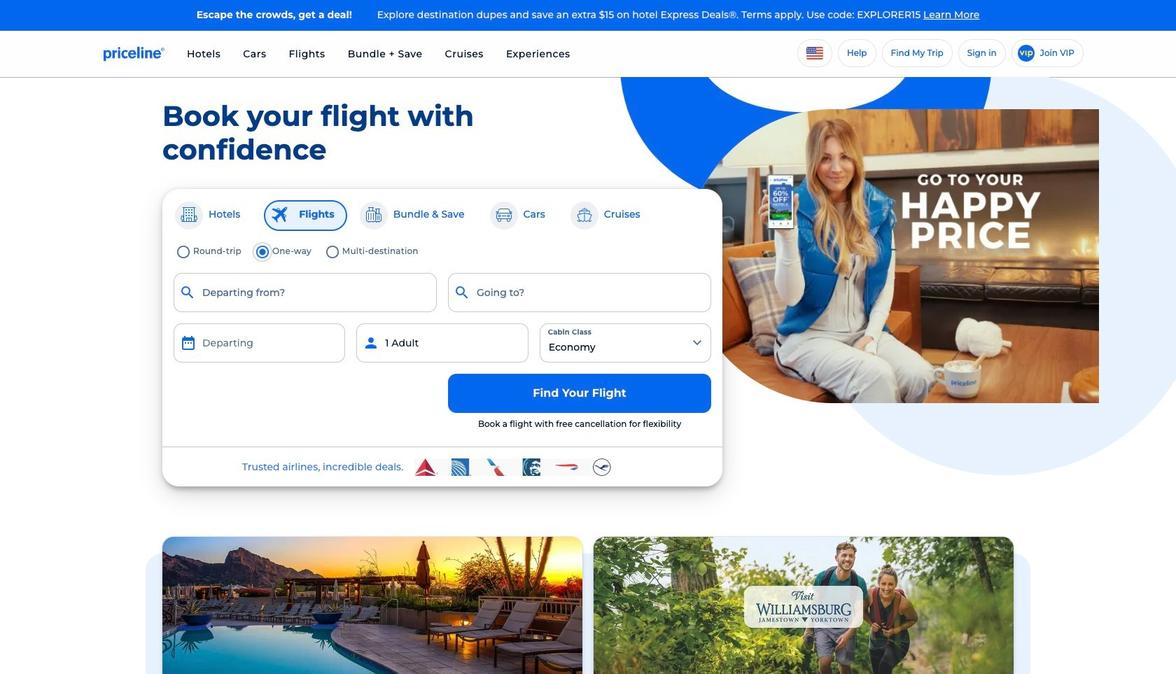 Task type: describe. For each thing, give the bounding box(es) containing it.
priceline.com home image
[[104, 46, 165, 61]]

none field going to?
[[448, 273, 711, 312]]

none button inside flight-search-form element
[[174, 323, 345, 362]]

Going to? field
[[448, 273, 711, 312]]



Task type: vqa. For each thing, say whether or not it's contained in the screenshot.
Priceline.com Home image
yes



Task type: locate. For each thing, give the bounding box(es) containing it.
1 horizontal spatial none field
[[448, 273, 711, 312]]

none field departing from?
[[174, 273, 437, 312]]

vip badge icon image
[[1018, 45, 1035, 61]]

None button
[[174, 323, 345, 362]]

0 horizontal spatial none field
[[174, 273, 437, 312]]

types of travel tab list
[[174, 200, 711, 231]]

flight-search-form element
[[168, 242, 717, 436]]

2 none field from the left
[[448, 273, 711, 312]]

None field
[[174, 273, 437, 312], [448, 273, 711, 312]]

partner airline logos image
[[415, 458, 611, 476]]

Departing from? field
[[174, 273, 437, 312]]

en us image
[[807, 47, 823, 59]]

1 none field from the left
[[174, 273, 437, 312]]



